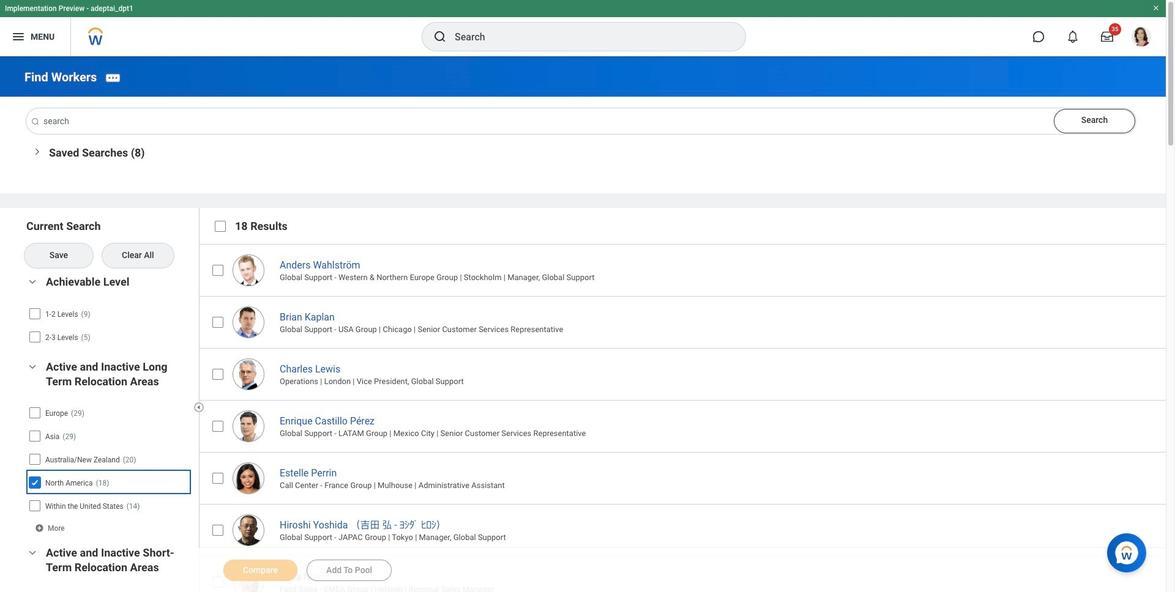 Task type: vqa. For each thing, say whether or not it's contained in the screenshot.
Groups
no



Task type: locate. For each thing, give the bounding box(es) containing it.
1 vertical spatial group
[[24, 359, 193, 536]]

justify image
[[11, 29, 26, 44]]

profile logan mcneil image
[[1132, 27, 1152, 49]]

2 list item from the top
[[199, 296, 1176, 348]]

group
[[24, 274, 193, 350], [24, 359, 193, 536]]

None search field
[[24, 108, 1137, 134]]

chevron down image
[[25, 278, 40, 287], [25, 549, 40, 558]]

1 chevron down image from the top
[[25, 278, 40, 287]]

inbox large image
[[1102, 31, 1114, 43]]

0 vertical spatial chevron down image
[[25, 278, 40, 287]]

list item
[[199, 244, 1176, 296], [199, 296, 1176, 348], [199, 348, 1176, 400], [199, 400, 1176, 452], [199, 452, 1176, 504], [199, 504, 1176, 557], [199, 557, 1176, 593]]

2 group from the top
[[24, 359, 193, 536]]

1 vertical spatial chevron down image
[[25, 549, 40, 558]]

0 vertical spatial group
[[24, 274, 193, 350]]

3 list item from the top
[[199, 348, 1176, 400]]

4 list item from the top
[[199, 400, 1176, 452]]

chevron down image
[[29, 144, 41, 159], [25, 363, 40, 372]]

search image
[[31, 117, 40, 127]]

0 vertical spatial chevron down image
[[29, 144, 41, 159]]

6 list item from the top
[[199, 504, 1176, 557]]

banner
[[0, 0, 1167, 56]]

notifications large image
[[1068, 31, 1080, 43]]

7 list item from the top
[[199, 557, 1176, 593]]

tree
[[29, 304, 189, 348], [27, 403, 189, 517]]

search image
[[433, 29, 448, 44]]

Search Workday  search field
[[455, 23, 721, 50]]

main content
[[0, 56, 1176, 593]]



Task type: describe. For each thing, give the bounding box(es) containing it.
1 vertical spatial chevron down image
[[25, 363, 40, 372]]

1 vertical spatial tree
[[27, 403, 189, 517]]

filter search field
[[24, 219, 201, 593]]

find workers element
[[24, 70, 97, 84]]

0 vertical spatial tree
[[29, 304, 189, 348]]

2 chevron down image from the top
[[25, 549, 40, 558]]

check small image
[[27, 476, 42, 490]]

close environment banner image
[[1153, 4, 1161, 12]]

Find Workers text field
[[26, 108, 1137, 134]]

1 list item from the top
[[199, 244, 1176, 296]]

5 list item from the top
[[199, 452, 1176, 504]]

1 group from the top
[[24, 274, 193, 350]]



